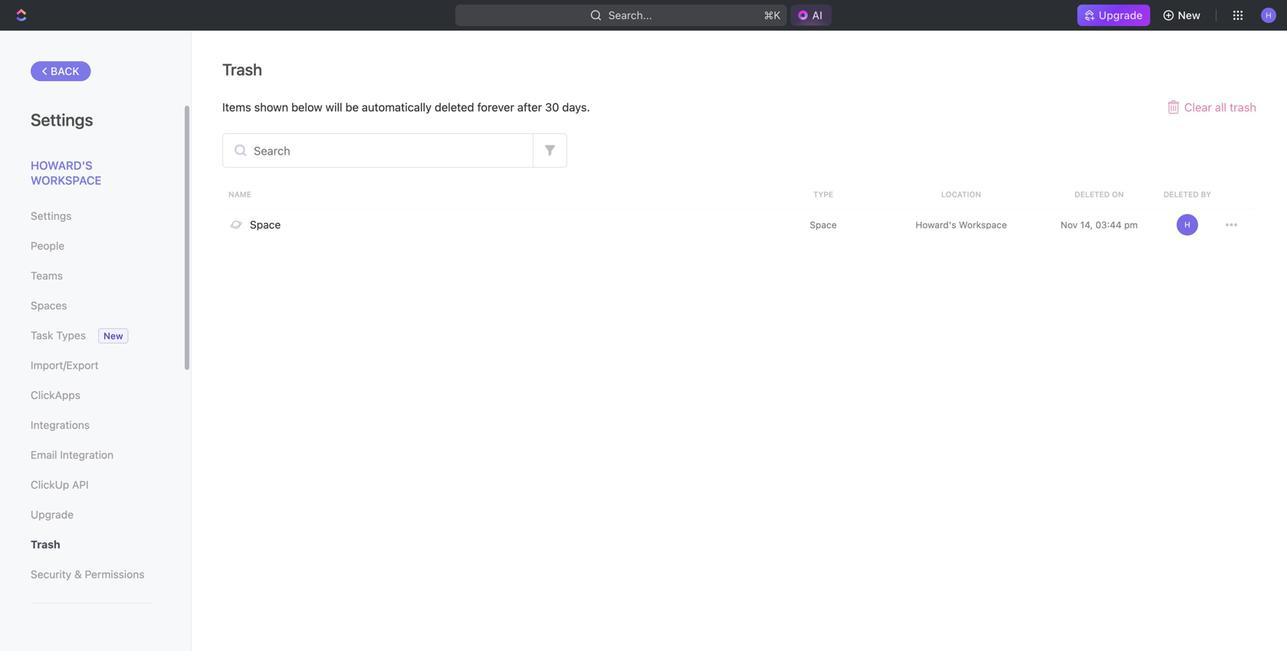 Task type: locate. For each thing, give the bounding box(es) containing it.
new button
[[1157, 3, 1210, 28]]

ai
[[812, 9, 823, 21]]

after
[[517, 100, 542, 114]]

space down the "name"
[[250, 219, 281, 231]]

nov 14, 03:44 pm
[[1061, 220, 1138, 230]]

task types
[[31, 329, 86, 342]]

1 vertical spatial upgrade link
[[31, 502, 153, 528]]

0 horizontal spatial howard's
[[31, 159, 92, 172]]

new inside settings element
[[103, 331, 123, 342]]

space
[[250, 219, 281, 231], [810, 220, 837, 230]]

1 horizontal spatial upgrade link
[[1078, 5, 1151, 26]]

task
[[31, 329, 53, 342]]

0 vertical spatial trash
[[222, 60, 262, 79]]

new
[[1178, 9, 1201, 21], [103, 331, 123, 342]]

clickapps link
[[31, 383, 153, 409]]

0 vertical spatial h
[[1266, 11, 1272, 19]]

howard's
[[31, 159, 92, 172], [916, 220, 956, 230]]

email
[[31, 449, 57, 462]]

clear all trash
[[1185, 100, 1257, 114]]

upgrade
[[1099, 9, 1143, 21], [31, 509, 74, 521]]

1 vertical spatial h
[[1185, 220, 1191, 229]]

0 vertical spatial upgrade
[[1099, 9, 1143, 21]]

1 horizontal spatial howard's
[[916, 220, 956, 230]]

howard's up settings link
[[31, 159, 92, 172]]

workspace down location
[[959, 220, 1007, 230]]

clickup
[[31, 479, 69, 491]]

people
[[31, 240, 65, 252]]

spaces
[[31, 299, 67, 312]]

2 deleted from the left
[[1164, 190, 1199, 199]]

settings down 'back' link
[[31, 110, 93, 130]]

howard's down location
[[916, 220, 956, 230]]

upgrade link up trash "link"
[[31, 502, 153, 528]]

1 horizontal spatial deleted
[[1164, 190, 1199, 199]]

upgrade link left 'new' button
[[1078, 5, 1151, 26]]

deleted left by
[[1164, 190, 1199, 199]]

back link
[[31, 61, 91, 81]]

2 settings from the top
[[31, 210, 72, 222]]

permissions
[[85, 569, 145, 581]]

1 horizontal spatial new
[[1178, 9, 1201, 21]]

0 horizontal spatial howard's workspace
[[31, 159, 102, 187]]

clear
[[1185, 100, 1212, 114]]

0 horizontal spatial deleted
[[1075, 190, 1110, 199]]

settings
[[31, 110, 93, 130], [31, 210, 72, 222]]

deleted
[[1075, 190, 1110, 199], [1164, 190, 1199, 199]]

space down 'type'
[[810, 220, 837, 230]]

settings link
[[31, 203, 153, 229]]

security & permissions
[[31, 569, 145, 581]]

be
[[345, 100, 359, 114]]

1 horizontal spatial upgrade
[[1099, 9, 1143, 21]]

0 vertical spatial howard's workspace
[[31, 159, 102, 187]]

integrations
[[31, 419, 90, 432]]

1 vertical spatial trash
[[31, 539, 60, 551]]

0 vertical spatial howard's
[[31, 159, 92, 172]]

1 vertical spatial new
[[103, 331, 123, 342]]

will
[[326, 100, 342, 114]]

1 horizontal spatial howard's workspace
[[916, 220, 1007, 230]]

spaces link
[[31, 293, 153, 319]]

integrations link
[[31, 412, 153, 439]]

upgrade left 'new' button
[[1099, 9, 1143, 21]]

0 horizontal spatial trash
[[31, 539, 60, 551]]

1 horizontal spatial workspace
[[959, 220, 1007, 230]]

h
[[1266, 11, 1272, 19], [1185, 220, 1191, 229]]

0 vertical spatial upgrade link
[[1078, 5, 1151, 26]]

clickup api
[[31, 479, 89, 491]]

deleted for deleted by
[[1164, 190, 1199, 199]]

1 deleted from the left
[[1075, 190, 1110, 199]]

integration
[[60, 449, 114, 462]]

deleted for deleted on
[[1075, 190, 1110, 199]]

1 horizontal spatial h
[[1266, 11, 1272, 19]]

Search text field
[[223, 134, 533, 167]]

howard's inside settings element
[[31, 159, 92, 172]]

1 settings from the top
[[31, 110, 93, 130]]

1 vertical spatial howard's workspace
[[916, 220, 1007, 230]]

settings up people
[[31, 210, 72, 222]]

0 horizontal spatial new
[[103, 331, 123, 342]]

security
[[31, 569, 71, 581]]

howard's workspace
[[31, 159, 102, 187], [916, 220, 1007, 230]]

location
[[942, 190, 981, 199]]

deleted by
[[1164, 190, 1211, 199]]

trash up "security" on the bottom of page
[[31, 539, 60, 551]]

name
[[228, 190, 251, 199]]

1 vertical spatial upgrade
[[31, 509, 74, 521]]

trash
[[222, 60, 262, 79], [31, 539, 60, 551]]

0 horizontal spatial upgrade
[[31, 509, 74, 521]]

0 vertical spatial settings
[[31, 110, 93, 130]]

import/export link
[[31, 353, 153, 379]]

1 horizontal spatial trash
[[222, 60, 262, 79]]

howard's workspace up settings link
[[31, 159, 102, 187]]

14,
[[1081, 220, 1093, 230]]

workspace
[[31, 174, 102, 187], [959, 220, 1007, 230]]

0 horizontal spatial h
[[1185, 220, 1191, 229]]

deleted left on on the top right of page
[[1075, 190, 1110, 199]]

0 vertical spatial new
[[1178, 9, 1201, 21]]

email integration link
[[31, 442, 153, 468]]

0 horizontal spatial workspace
[[31, 174, 102, 187]]

howard's workspace down location
[[916, 220, 1007, 230]]

trash up 'items'
[[222, 60, 262, 79]]

upgrade down clickup
[[31, 509, 74, 521]]

dropdown menu image
[[1226, 219, 1237, 231]]

1 vertical spatial settings
[[31, 210, 72, 222]]

1 vertical spatial workspace
[[959, 220, 1007, 230]]

workspace up settings link
[[31, 174, 102, 187]]

1 vertical spatial howard's
[[916, 220, 956, 230]]

upgrade link
[[1078, 5, 1151, 26], [31, 502, 153, 528]]

0 vertical spatial workspace
[[31, 174, 102, 187]]

nov
[[1061, 220, 1078, 230]]

trash link
[[31, 532, 153, 558]]



Task type: vqa. For each thing, say whether or not it's contained in the screenshot.
Email Integration
yes



Task type: describe. For each thing, give the bounding box(es) containing it.
by
[[1201, 190, 1211, 199]]

new inside button
[[1178, 9, 1201, 21]]

⌘k
[[764, 9, 781, 21]]

trash inside "link"
[[31, 539, 60, 551]]

items
[[222, 100, 251, 114]]

trash
[[1230, 100, 1257, 114]]

&
[[74, 569, 82, 581]]

clickapps
[[31, 389, 80, 402]]

deleted on
[[1075, 190, 1124, 199]]

1 horizontal spatial space
[[810, 220, 837, 230]]

api
[[72, 479, 89, 491]]

below
[[291, 100, 323, 114]]

30
[[545, 100, 559, 114]]

0 horizontal spatial upgrade link
[[31, 502, 153, 528]]

on
[[1112, 190, 1124, 199]]

forever
[[477, 100, 514, 114]]

days.
[[562, 100, 590, 114]]

teams link
[[31, 263, 153, 289]]

items shown below will be automatically deleted forever after 30 days.
[[222, 100, 590, 114]]

clickup api link
[[31, 472, 153, 498]]

howard's workspace inside settings element
[[31, 159, 102, 187]]

back
[[51, 65, 79, 77]]

automatically
[[362, 100, 432, 114]]

pm
[[1124, 220, 1138, 230]]

search...
[[609, 9, 652, 21]]

people link
[[31, 233, 153, 259]]

type
[[813, 190, 833, 199]]

h button
[[1257, 3, 1281, 28]]

ai button
[[791, 5, 832, 26]]

all
[[1215, 100, 1227, 114]]

import/export
[[31, 359, 99, 372]]

0 horizontal spatial space
[[250, 219, 281, 231]]

types
[[56, 329, 86, 342]]

settings element
[[0, 31, 192, 652]]

03:44
[[1096, 220, 1122, 230]]

upgrade inside settings element
[[31, 509, 74, 521]]

h inside dropdown button
[[1266, 11, 1272, 19]]

workspace inside settings element
[[31, 174, 102, 187]]

deleted
[[435, 100, 474, 114]]

email integration
[[31, 449, 114, 462]]

shown
[[254, 100, 288, 114]]

security & permissions link
[[31, 562, 153, 588]]

teams
[[31, 269, 63, 282]]



